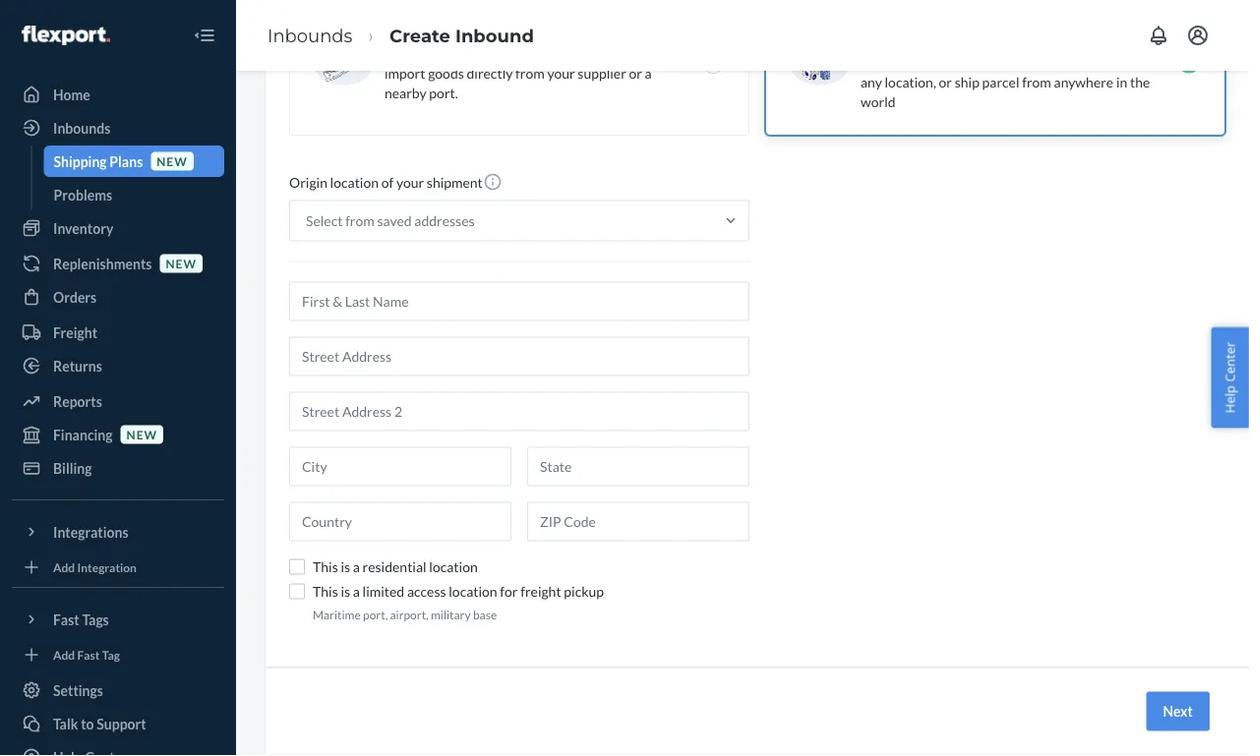 Task type: vqa. For each thing, say whether or not it's contained in the screenshot.
the topmost customer
no



Task type: locate. For each thing, give the bounding box(es) containing it.
2 vertical spatial location
[[449, 584, 497, 600]]

Country text field
[[289, 503, 511, 542]]

fast left tag
[[77, 648, 100, 662]]

2 add from the top
[[53, 648, 75, 662]]

to right talk
[[81, 715, 94, 732]]

0 vertical spatial add
[[53, 560, 75, 574]]

use
[[861, 34, 884, 51], [385, 45, 408, 62]]

location left of
[[330, 175, 379, 191]]

flexport's
[[410, 45, 471, 62]]

maritime port, airport, military base
[[313, 608, 497, 622]]

or down service
[[629, 65, 642, 82]]

add
[[53, 560, 75, 574], [53, 648, 75, 662]]

1 vertical spatial a
[[353, 559, 360, 576]]

your left supplier
[[547, 65, 575, 82]]

from inside use flexport's international freight service to import goods directly from your supplier or a nearby port.
[[515, 65, 545, 82]]

0 horizontal spatial or
[[629, 65, 642, 82]]

next button
[[1146, 693, 1210, 732]]

returns
[[53, 357, 102, 374]]

from up the
[[1117, 54, 1146, 71]]

2 is from the top
[[341, 584, 350, 600]]

flexport logo image
[[22, 26, 110, 45]]

close navigation image
[[193, 24, 216, 47]]

inbounds link
[[268, 24, 352, 46], [12, 112, 224, 144]]

this for this is a limited access location for freight pickup
[[313, 584, 338, 600]]

0 vertical spatial inbounds link
[[268, 24, 352, 46]]

the
[[1130, 74, 1150, 90]]

1 horizontal spatial inbounds link
[[268, 24, 352, 46]]

new for financing
[[126, 427, 157, 442]]

create
[[390, 24, 450, 46]]

freight link
[[12, 317, 224, 348]]

use inside use flexport's extensive us trucking network or your own carrier to inbound your products from any location, or ship parcel from anywhere in the world
[[861, 34, 884, 51]]

0 vertical spatial is
[[341, 559, 350, 576]]

integration
[[77, 560, 137, 574]]

replenishments
[[53, 255, 152, 272]]

1 horizontal spatial or
[[939, 74, 952, 90]]

home
[[53, 86, 90, 103]]

0 vertical spatial this
[[313, 559, 338, 576]]

anywhere
[[1054, 74, 1113, 90]]

is
[[341, 559, 350, 576], [341, 584, 350, 600]]

1 vertical spatial add
[[53, 648, 75, 662]]

None checkbox
[[289, 560, 305, 575], [289, 584, 305, 600], [289, 560, 305, 575], [289, 584, 305, 600]]

integrations
[[53, 524, 128, 540]]

inbounds inside 'breadcrumbs' navigation
[[268, 24, 352, 46]]

maritime
[[313, 608, 361, 622]]

plans
[[109, 153, 143, 170]]

service
[[597, 45, 640, 62]]

1 add from the top
[[53, 560, 75, 574]]

fast inside "dropdown button"
[[53, 611, 79, 628]]

freight up supplier
[[554, 45, 595, 62]]

0 vertical spatial inbounds
[[268, 24, 352, 46]]

or down 'carrier'
[[939, 74, 952, 90]]

to right service
[[643, 45, 656, 62]]

your
[[861, 54, 888, 71], [1031, 54, 1058, 71], [547, 65, 575, 82], [396, 175, 424, 191]]

freight inside use flexport's international freight service to import goods directly from your supplier or a nearby port.
[[554, 45, 595, 62]]

1 vertical spatial new
[[166, 256, 197, 270]]

create inbound link
[[390, 24, 534, 46]]

use up any
[[861, 34, 884, 51]]

this
[[313, 559, 338, 576], [313, 584, 338, 600]]

limited
[[362, 584, 404, 600]]

add left integration
[[53, 560, 75, 574]]

1 vertical spatial inbounds link
[[12, 112, 224, 144]]

0 horizontal spatial use
[[385, 45, 408, 62]]

next
[[1163, 704, 1193, 721]]

add for add fast tag
[[53, 648, 75, 662]]

location up base
[[449, 584, 497, 600]]

check circle image
[[1177, 51, 1201, 74]]

any
[[861, 74, 882, 90]]

use flexport's international freight service to import goods directly from your supplier or a nearby port.
[[385, 45, 656, 101]]

freight right for
[[520, 584, 561, 600]]

from right parcel
[[1022, 74, 1051, 90]]

from
[[1117, 54, 1146, 71], [515, 65, 545, 82], [1022, 74, 1051, 90], [345, 213, 374, 230]]

import
[[385, 65, 425, 82]]

products
[[1061, 54, 1115, 71]]

a right supplier
[[645, 65, 652, 82]]

or inside use flexport's international freight service to import goods directly from your supplier or a nearby port.
[[629, 65, 642, 82]]

ZIP Code text field
[[527, 503, 749, 542]]

use inside use flexport's international freight service to import goods directly from your supplier or a nearby port.
[[385, 45, 408, 62]]

add for add integration
[[53, 560, 75, 574]]

2 this from the top
[[313, 584, 338, 600]]

0 horizontal spatial to
[[81, 715, 94, 732]]

location
[[330, 175, 379, 191], [429, 559, 478, 576], [449, 584, 497, 600]]

1 this from the top
[[313, 559, 338, 576]]

new
[[157, 154, 188, 168], [166, 256, 197, 270], [126, 427, 157, 442]]

directly
[[467, 65, 513, 82]]

1 vertical spatial is
[[341, 584, 350, 600]]

0 horizontal spatial inbounds
[[53, 119, 110, 136]]

use up import
[[385, 45, 408, 62]]

2 vertical spatial a
[[353, 584, 360, 600]]

port,
[[363, 608, 388, 622]]

inbounds
[[268, 24, 352, 46], [53, 119, 110, 136]]

create inbound
[[390, 24, 534, 46]]

access
[[407, 584, 446, 600]]

2 vertical spatial new
[[126, 427, 157, 442]]

new for replenishments
[[166, 256, 197, 270]]

to up ship
[[963, 54, 976, 71]]

breadcrumbs navigation
[[252, 7, 550, 64]]

goods
[[428, 65, 464, 82]]

2 horizontal spatial or
[[1135, 34, 1149, 51]]

select
[[306, 213, 343, 230]]

1 horizontal spatial use
[[861, 34, 884, 51]]

a
[[645, 65, 652, 82], [353, 559, 360, 576], [353, 584, 360, 600]]

new right plans
[[157, 154, 188, 168]]

a left limited
[[353, 584, 360, 600]]

1 horizontal spatial inbounds
[[268, 24, 352, 46]]

1 is from the top
[[341, 559, 350, 576]]

talk to support button
[[12, 708, 224, 740]]

1 horizontal spatial to
[[643, 45, 656, 62]]

fast tags
[[53, 611, 109, 628]]

airport,
[[390, 608, 428, 622]]

to
[[643, 45, 656, 62], [963, 54, 976, 71], [81, 715, 94, 732]]

shipping
[[54, 153, 107, 170]]

from down international
[[515, 65, 545, 82]]

your inside use flexport's international freight service to import goods directly from your supplier or a nearby port.
[[547, 65, 575, 82]]

add up settings
[[53, 648, 75, 662]]

a inside use flexport's international freight service to import goods directly from your supplier or a nearby port.
[[645, 65, 652, 82]]

fast left tags
[[53, 611, 79, 628]]

your down trucking
[[1031, 54, 1058, 71]]

0 horizontal spatial inbounds link
[[12, 112, 224, 144]]

a left residential
[[353, 559, 360, 576]]

or right network
[[1135, 34, 1149, 51]]

or
[[1135, 34, 1149, 51], [629, 65, 642, 82], [939, 74, 952, 90]]

integrations button
[[12, 516, 224, 548]]

new down reports link
[[126, 427, 157, 442]]

parcel
[[982, 74, 1019, 90]]

inbound
[[455, 24, 534, 46]]

1 vertical spatial inbounds
[[53, 119, 110, 136]]

add fast tag
[[53, 648, 120, 662]]

trucking
[[1029, 34, 1079, 51]]

a for this is a limited access location for freight pickup
[[353, 584, 360, 600]]

select from saved addresses
[[306, 213, 475, 230]]

center
[[1221, 342, 1239, 382]]

your right of
[[396, 175, 424, 191]]

billing link
[[12, 452, 224, 484]]

use for use flexport's international freight service to import goods directly from your supplier or a nearby port.
[[385, 45, 408, 62]]

shipment
[[427, 175, 483, 191]]

1 vertical spatial this
[[313, 584, 338, 600]]

open notifications image
[[1147, 24, 1170, 47]]

Street Address 2 text field
[[289, 392, 749, 432]]

new up orders link
[[166, 256, 197, 270]]

supplier
[[578, 65, 626, 82]]

0 vertical spatial fast
[[53, 611, 79, 628]]

to inside use flexport's international freight service to import goods directly from your supplier or a nearby port.
[[643, 45, 656, 62]]

0 vertical spatial a
[[645, 65, 652, 82]]

0 vertical spatial new
[[157, 154, 188, 168]]

2 horizontal spatial to
[[963, 54, 976, 71]]

own
[[891, 54, 917, 71]]

0 vertical spatial freight
[[554, 45, 595, 62]]

location up this is a limited access location for freight pickup at the bottom left of page
[[429, 559, 478, 576]]



Task type: describe. For each thing, give the bounding box(es) containing it.
a for this is a residential location
[[353, 559, 360, 576]]

for
[[500, 584, 518, 600]]

addresses
[[414, 213, 475, 230]]

add integration
[[53, 560, 137, 574]]

orders link
[[12, 281, 224, 313]]

your up any
[[861, 54, 888, 71]]

add integration link
[[12, 556, 224, 579]]

saved
[[377, 213, 412, 230]]

1 vertical spatial freight
[[520, 584, 561, 600]]

settings link
[[12, 675, 224, 706]]

Street Address text field
[[289, 337, 749, 377]]

to inside talk to support button
[[81, 715, 94, 732]]

in
[[1116, 74, 1127, 90]]

origin location of your shipment
[[289, 175, 483, 191]]

returns link
[[12, 350, 224, 382]]

nearby
[[385, 85, 427, 101]]

talk
[[53, 715, 78, 732]]

talk to support
[[53, 715, 146, 732]]

military
[[431, 608, 471, 622]]

help center button
[[1211, 327, 1249, 428]]

this is a limited access location for freight pickup
[[313, 584, 604, 600]]

new for shipping plans
[[157, 154, 188, 168]]

inbound
[[978, 54, 1028, 71]]

inventory link
[[12, 212, 224, 244]]

flexport's
[[886, 34, 946, 51]]

financing
[[53, 426, 113, 443]]

orders
[[53, 289, 97, 305]]

help
[[1221, 386, 1239, 413]]

of
[[381, 175, 394, 191]]

home link
[[12, 79, 224, 110]]

use flexport's extensive us trucking network or your own carrier to inbound your products from any location, or ship parcel from anywhere in the world
[[861, 34, 1150, 110]]

extensive
[[949, 34, 1006, 51]]

First & Last Name text field
[[289, 282, 749, 322]]

City text field
[[289, 447, 511, 487]]

international
[[473, 45, 551, 62]]

support
[[97, 715, 146, 732]]

is for residential
[[341, 559, 350, 576]]

use for use flexport's extensive us trucking network or your own carrier to inbound your products from any location, or ship parcel from anywhere in the world
[[861, 34, 884, 51]]

reports link
[[12, 386, 224, 417]]

tags
[[82, 611, 109, 628]]

network
[[1082, 34, 1133, 51]]

fast tags button
[[12, 604, 224, 635]]

0 vertical spatial location
[[330, 175, 379, 191]]

is for limited
[[341, 584, 350, 600]]

to inside use flexport's extensive us trucking network or your own carrier to inbound your products from any location, or ship parcel from anywhere in the world
[[963, 54, 976, 71]]

inventory
[[53, 220, 113, 237]]

shipping plans
[[54, 153, 143, 170]]

this is a residential location
[[313, 559, 478, 576]]

problems link
[[44, 179, 224, 210]]

1 vertical spatial fast
[[77, 648, 100, 662]]

residential
[[362, 559, 426, 576]]

world
[[861, 93, 896, 110]]

from left saved
[[345, 213, 374, 230]]

open account menu image
[[1186, 24, 1210, 47]]

billing
[[53, 460, 92, 476]]

State text field
[[527, 447, 749, 487]]

base
[[473, 608, 497, 622]]

port.
[[429, 85, 458, 101]]

add fast tag link
[[12, 643, 224, 667]]

reports
[[53, 393, 102, 410]]

tag
[[102, 648, 120, 662]]

freight
[[53, 324, 97, 341]]

origin
[[289, 175, 327, 191]]

carrier
[[919, 54, 960, 71]]

ship
[[955, 74, 979, 90]]

help center
[[1221, 342, 1239, 413]]

location,
[[885, 74, 936, 90]]

us
[[1009, 34, 1026, 51]]

problems
[[54, 186, 112, 203]]

1 vertical spatial location
[[429, 559, 478, 576]]

pickup
[[564, 584, 604, 600]]

this for this is a residential location
[[313, 559, 338, 576]]

settings
[[53, 682, 103, 699]]



